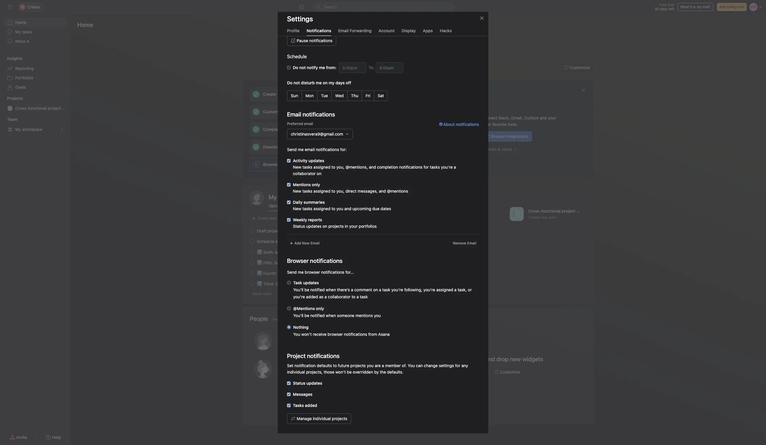 Task type: describe. For each thing, give the bounding box(es) containing it.
23
[[435, 36, 441, 41]]

& inside finish & close button
[[498, 147, 501, 152]]

completed button
[[319, 203, 340, 211]]

close image
[[582, 88, 586, 93]]

updates inside weekly reports status updates on projects in your portfolios
[[306, 224, 322, 229]]

collaborate
[[334, 385, 355, 390]]

brief
[[282, 228, 291, 233]]

first project
[[287, 92, 310, 97]]

my workspace
[[15, 127, 42, 132]]

3
[[529, 215, 531, 220]]

about notifications
[[444, 122, 479, 127]]

wed
[[336, 93, 344, 98]]

create task button
[[250, 214, 278, 223]]

workspace
[[22, 127, 42, 132]]

teams element
[[0, 114, 70, 135]]

weekly
[[293, 217, 307, 222]]

you for are
[[367, 363, 374, 368]]

organized
[[284, 281, 302, 286]]

teammates inside button
[[325, 397, 346, 402]]

completed image for 4️⃣
[[249, 269, 256, 277]]

notifications button
[[307, 28, 332, 36]]

1 horizontal spatial asana
[[361, 385, 373, 390]]

you inside "@mentions only you'll be notified when someone mentions you"
[[374, 313, 381, 318]]

add for add billing info
[[720, 5, 727, 9]]

pause notifications button
[[287, 35, 337, 46]]

your left sun on the top of page
[[277, 92, 286, 97]]

what's
[[681, 5, 693, 9]]

reporting
[[15, 66, 34, 71]]

notifications inside the about notifications link
[[456, 122, 479, 127]]

email notifications
[[287, 111, 335, 118]]

invite teammates button
[[310, 394, 349, 405]]

a right there's
[[351, 287, 354, 292]]

assigned for updates
[[314, 165, 331, 170]]

team button
[[0, 117, 17, 122]]

sections
[[312, 281, 328, 286]]

only for mentions only
[[312, 182, 320, 187]]

download mobile & desktop apps
[[263, 144, 328, 149]]

not for notify
[[300, 65, 306, 70]]

notifications left for…
[[321, 270, 345, 275]]

a right comment
[[379, 287, 382, 292]]

new for new tasks assigned to you and upcoming due dates
[[293, 206, 302, 211]]

as
[[319, 294, 324, 299]]

Do not notify me from: checkbox
[[287, 66, 291, 69]]

task inside "button"
[[270, 216, 277, 221]]

dates
[[381, 206, 391, 211]]

completed checkbox for 4️⃣
[[249, 269, 256, 277]]

0 horizontal spatial email
[[311, 241, 320, 245]]

notifications
[[307, 28, 332, 33]]

my for my tasks
[[15, 29, 21, 34]]

christinaovera9@gmail.com
[[291, 132, 343, 136]]

cross-functional project plan
[[15, 106, 70, 111]]

5️⃣
[[257, 260, 262, 265]]

apps button
[[423, 28, 433, 36]]

1 horizontal spatial customize button
[[561, 62, 594, 73]]

stay
[[278, 271, 287, 276]]

create for create your first project
[[263, 92, 276, 97]]

assigned for only
[[314, 189, 331, 194]]

invite inside invite button
[[16, 435, 27, 440]]

new for new tasks assigned to you, @mentions, and completion notifications for tasks you're a collaborator on
[[293, 165, 302, 170]]

0 vertical spatial email
[[304, 122, 313, 126]]

1 vertical spatial task
[[383, 287, 391, 292]]

cross- for cross-functional project plan
[[15, 106, 28, 111]]

my tasks link
[[4, 27, 67, 37]]

be for you'll
[[305, 287, 310, 292]]

browse integrations button
[[482, 131, 533, 142]]

0 vertical spatial me
[[316, 80, 322, 85]]

collaborating
[[300, 260, 324, 265]]

notified for updates
[[311, 287, 325, 292]]

1 horizontal spatial task
[[360, 294, 368, 299]]

billing
[[728, 5, 738, 9]]

completed checkbox for schedule
[[249, 238, 256, 245]]

settings
[[439, 363, 454, 368]]

tasks inside cross-functional project plan 3 tasks due soon
[[532, 215, 541, 220]]

1 horizontal spatial you're
[[392, 287, 404, 292]]

to inside task updates you'll be notified when there's a comment on a task you're following, you're assigned a task, or you're added as a collaborator to a task
[[352, 294, 356, 299]]

1 horizontal spatial work
[[324, 271, 333, 276]]

search
[[324, 4, 337, 9]]

to inside set notification defaults to future projects you are a member of. you can change settings for any individual projects, those won't be overridden by the defaults.
[[333, 363, 337, 368]]

upcoming button
[[269, 203, 289, 211]]

project for cross-functional project plan 3 tasks due soon
[[562, 209, 576, 214]]

2 horizontal spatial you're
[[424, 287, 436, 292]]

projects element
[[0, 93, 70, 114]]

tasks inside mentions only new tasks assigned to you, direct messages, and @mentions
[[303, 189, 313, 194]]

1 horizontal spatial home
[[77, 21, 93, 28]]

disturb
[[301, 80, 315, 85]]

outlook
[[524, 115, 539, 120]]

Status updates checkbox
[[287, 382, 291, 385]]

list image
[[514, 210, 521, 217]]

completion
[[377, 165, 398, 170]]

0 horizontal spatial you're
[[293, 294, 305, 299]]

task,
[[458, 287, 467, 292]]

2 status from the top
[[293, 381, 306, 386]]

hide sidebar image
[[8, 5, 12, 9]]

be inside set notification defaults to future projects you are a member of. you can change settings for any individual projects, those won't be overridden by the defaults.
[[347, 370, 352, 375]]

finish & close
[[486, 147, 512, 152]]

completed image for 6️⃣
[[249, 248, 256, 255]]

tasks right the 0
[[405, 64, 414, 68]]

team
[[7, 117, 17, 122]]

1 vertical spatial customize button
[[491, 367, 524, 378]]

meeting
[[290, 239, 305, 244]]

task
[[293, 280, 302, 285]]

overdue
[[296, 203, 312, 208]]

by inside set notification defaults to future projects you are a member of. you can change settings for any individual projects, those won't be overridden by the defaults.
[[375, 370, 379, 375]]

tue
[[321, 93, 328, 98]]

a left task,
[[455, 287, 457, 292]]

0 horizontal spatial work
[[287, 250, 296, 255]]

connect
[[482, 115, 498, 120]]

Messages checkbox
[[287, 393, 291, 396]]

4️⃣
[[257, 271, 262, 276]]

1 vertical spatial email
[[305, 147, 315, 152]]

be for you'll
[[305, 313, 310, 318]]

@mentions only you'll be notified when someone mentions you
[[293, 306, 381, 318]]

defaults
[[317, 363, 332, 368]]

completed checkbox for 3️⃣
[[249, 280, 256, 287]]

due inside daily summaries new tasks assigned to you and upcoming due dates
[[373, 206, 380, 211]]

updates for status
[[307, 381, 323, 386]]

remove email
[[453, 241, 477, 245]]

about notifications link
[[440, 121, 479, 146]]

schedule for schedule
[[287, 54, 307, 59]]

finish
[[486, 147, 497, 152]]

on inside weekly reports status updates on projects in your portfolios
[[323, 224, 328, 229]]

tasks down the activity
[[303, 165, 313, 170]]

in right collaborate
[[357, 385, 360, 390]]

3️⃣ third: get organized with sections
[[257, 281, 328, 286]]

sun
[[291, 93, 298, 98]]

on up "tue"
[[323, 80, 328, 85]]

hacks button
[[440, 28, 452, 36]]

portfolios
[[15, 75, 33, 80]]

account
[[379, 28, 395, 33]]

you'll
[[293, 287, 304, 292]]

a inside activity updates new tasks assigned to you, @mentions, and completion notifications for tasks you're a collaborator on
[[454, 165, 456, 170]]

upcoming
[[353, 206, 372, 211]]

won't
[[302, 332, 312, 337]]

a right 'as'
[[325, 294, 327, 299]]

from
[[369, 332, 377, 337]]

completed image for schedule
[[249, 238, 256, 245]]

asana for 5️⃣ fifth: save time by collaborating in asana
[[330, 260, 341, 265]]

0 horizontal spatial my
[[329, 80, 335, 85]]

5️⃣ fifth: save time by collaborating in asana
[[257, 260, 341, 265]]

of.
[[402, 363, 407, 368]]

soon
[[549, 215, 557, 220]]

fri
[[366, 93, 371, 98]]

apps
[[423, 28, 433, 33]]

you inside set notification defaults to future projects you are a member of. you can change settings for any individual projects, those won't be overridden by the defaults.
[[408, 363, 415, 368]]

you for and
[[337, 206, 344, 211]]

projects for on
[[329, 224, 344, 229]]

due inside cross-functional project plan 3 tasks due soon
[[542, 215, 548, 220]]

completed image for draft
[[249, 227, 256, 234]]

trial
[[669, 3, 675, 7]]

in up the send me browser notifications for…
[[325, 260, 329, 265]]

your inside connect slack, gmail, outlook and your other favorite tools.
[[549, 115, 557, 120]]

invite button
[[6, 432, 31, 443]]

completed checkbox for 5️⃣
[[249, 259, 256, 266]]

Tasks added checkbox
[[287, 404, 291, 407]]

tasks left you're
[[430, 165, 440, 170]]

in inside weekly reports status updates on projects in your portfolios
[[345, 224, 348, 229]]

for…
[[346, 270, 354, 275]]

close image
[[480, 16, 485, 21]]

monday, october 23
[[396, 36, 441, 41]]

manage individual projects button
[[287, 414, 351, 424]]

mentions only new tasks assigned to you, direct messages, and @mentions
[[293, 182, 409, 194]]

individual inside set notification defaults to future projects you are a member of. you can change settings for any individual projects, those won't be overridden by the defaults.
[[287, 370, 305, 375]]

draft project brief
[[257, 228, 291, 233]]

assigned for summaries
[[314, 206, 331, 211]]

0 vertical spatial teammates
[[307, 385, 328, 390]]

you inside nothing you won't receive browser notifications from asana
[[293, 332, 301, 337]]

1 horizontal spatial email
[[339, 28, 349, 33]]

add new email button
[[287, 239, 323, 248]]

for inside set notification defaults to future projects you are a member of. you can change settings for any individual projects, those won't be overridden by the defaults.
[[456, 363, 461, 368]]

my workspace link
[[4, 125, 67, 134]]

those
[[324, 370, 335, 375]]

what's in my trial?
[[681, 5, 711, 9]]

me for browser
[[298, 270, 304, 275]]

1 horizontal spatial customize
[[570, 65, 590, 70]]

and left drop
[[486, 356, 496, 363]]



Task type: locate. For each thing, give the bounding box(es) containing it.
schedule up do not notify me from: "checkbox"
[[287, 54, 307, 59]]

daily
[[293, 200, 303, 205]]

connect slack, gmail, outlook and your other favorite tools.
[[482, 115, 557, 127]]

on down completed button
[[323, 224, 328, 229]]

you right of.
[[408, 363, 415, 368]]

0 horizontal spatial &
[[298, 144, 301, 149]]

2 vertical spatial be
[[347, 370, 352, 375]]

create
[[263, 92, 276, 97], [257, 216, 269, 221]]

completed image left 3️⃣
[[249, 280, 256, 287]]

new inside daily summaries new tasks assigned to you and upcoming due dates
[[293, 206, 302, 211]]

notifications right completion
[[400, 165, 423, 170]]

new for new tasks assigned to you, direct messages, and @mentions
[[293, 189, 302, 194]]

1 horizontal spatial do
[[293, 65, 299, 70]]

only inside "@mentions only you'll be notified when someone mentions you"
[[316, 306, 324, 311]]

status right status updates option
[[293, 381, 306, 386]]

completed image for 5️⃣
[[249, 259, 256, 266]]

new inside button
[[302, 241, 310, 245]]

add profile photo image
[[250, 191, 264, 205]]

2 horizontal spatial invite
[[313, 397, 324, 402]]

my tasks link
[[269, 193, 409, 202]]

a right you're
[[454, 165, 456, 170]]

browse
[[491, 134, 505, 139]]

completed checkbox for 6️⃣
[[249, 248, 256, 255]]

manage
[[297, 416, 312, 421]]

my left trial?
[[697, 5, 702, 9]]

my inside "button"
[[697, 5, 702, 9]]

invite for invite your teammates to collaborate in asana
[[287, 385, 297, 390]]

add new email
[[295, 241, 320, 245]]

assigned left task,
[[437, 287, 454, 292]]

0 vertical spatial completed image
[[249, 227, 256, 234]]

by right time
[[294, 260, 299, 265]]

0 horizontal spatial browser
[[305, 270, 320, 275]]

projects inside weekly reports status updates on projects in your portfolios
[[329, 224, 344, 229]]

daily summaries new tasks assigned to you and upcoming due dates
[[293, 200, 391, 211]]

there's
[[337, 287, 350, 292]]

home inside the 'home' link
[[15, 20, 26, 25]]

project inside cross-functional project plan 3 tasks due soon
[[562, 209, 576, 214]]

direct
[[346, 189, 357, 194]]

to down my tasks link
[[332, 206, 336, 211]]

left
[[669, 7, 675, 11]]

projects inside manage individual projects button
[[332, 416, 348, 421]]

new down daily
[[293, 206, 302, 211]]

integrations
[[506, 134, 529, 139]]

1 horizontal spatial you
[[367, 363, 374, 368]]

0 vertical spatial asana
[[330, 260, 341, 265]]

asana
[[330, 260, 341, 265], [379, 332, 390, 337], [361, 385, 373, 390]]

you
[[293, 332, 301, 337], [408, 363, 415, 368]]

my up inbox
[[15, 29, 21, 34]]

projects,
[[306, 370, 323, 375]]

when down the sections
[[326, 287, 336, 292]]

insights button
[[0, 56, 22, 62]]

0 vertical spatial browser
[[305, 270, 320, 275]]

1 vertical spatial by
[[375, 370, 379, 375]]

send
[[287, 147, 297, 152], [287, 270, 297, 275]]

0 horizontal spatial individual
[[287, 370, 305, 375]]

work up the sections
[[324, 271, 333, 276]]

on left top
[[288, 271, 292, 276]]

updates for activity
[[309, 158, 325, 163]]

reports
[[308, 217, 322, 222]]

1 vertical spatial only
[[316, 306, 324, 311]]

when for someone
[[326, 313, 336, 318]]

1 vertical spatial functional
[[542, 209, 561, 214]]

you, for @mentions,
[[337, 165, 345, 170]]

1 vertical spatial me
[[298, 147, 304, 152]]

collaborator inside activity updates new tasks assigned to you, @mentions, and completion notifications for tasks you're a collaborator on
[[293, 171, 316, 176]]

functional inside cross-functional project plan 3 tasks due soon
[[542, 209, 561, 214]]

0 horizontal spatial task
[[270, 216, 277, 221]]

0 vertical spatial do
[[293, 65, 299, 70]]

notifications inside activity updates new tasks assigned to you, @mentions, and completion notifications for tasks you're a collaborator on
[[400, 165, 423, 170]]

notify
[[307, 65, 318, 70]]

your up messages
[[298, 385, 306, 390]]

0 vertical spatial due
[[373, 206, 380, 211]]

draft
[[257, 228, 267, 233]]

finish & close button
[[482, 144, 522, 155]]

send for send me browser notifications for…
[[287, 270, 297, 275]]

assigned down summaries
[[314, 206, 331, 211]]

tasks inside global 'element'
[[22, 29, 32, 34]]

send for send me email notifications for:
[[287, 147, 297, 152]]

0 vertical spatial collaborator
[[293, 171, 316, 176]]

0 vertical spatial schedule
[[287, 54, 307, 59]]

completed checkbox for draft
[[249, 227, 256, 234]]

0 horizontal spatial you
[[337, 206, 344, 211]]

messages
[[293, 392, 313, 397]]

activity updates new tasks assigned to you, @mentions, and completion notifications for tasks you're a collaborator on
[[293, 158, 456, 176]]

None text field
[[376, 62, 404, 73]]

0 vertical spatial invite
[[287, 385, 297, 390]]

1 completed checkbox from the top
[[249, 227, 256, 234]]

invite inside invite teammates button
[[313, 397, 324, 402]]

1 vertical spatial be
[[305, 313, 310, 318]]

cross- inside cross-functional project plan 3 tasks due soon
[[529, 209, 542, 214]]

notified inside "@mentions only you'll be notified when someone mentions you"
[[311, 313, 325, 318]]

new inside activity updates new tasks assigned to you, @mentions, and completion notifications for tasks you're a collaborator on
[[293, 165, 302, 170]]

tasks down summaries
[[303, 206, 313, 211]]

do up create your first project
[[287, 80, 293, 85]]

me from:
[[319, 65, 337, 70]]

manage individual projects
[[297, 416, 348, 421]]

mentions
[[293, 182, 311, 187]]

invite for invite teammates
[[313, 397, 324, 402]]

2 vertical spatial task
[[360, 294, 368, 299]]

status
[[293, 224, 305, 229], [293, 381, 306, 386]]

0 vertical spatial you
[[293, 332, 301, 337]]

mon
[[306, 93, 314, 98]]

customize home
[[263, 109, 296, 114]]

@mentions
[[293, 306, 315, 311]]

0 vertical spatial by
[[294, 260, 299, 265]]

receive
[[313, 332, 327, 337]]

you down nothing
[[293, 332, 301, 337]]

you, for direct
[[337, 189, 345, 194]]

schedule up sixth:
[[257, 239, 275, 244]]

projects for future
[[351, 363, 366, 368]]

do for do not disturb me on my days off
[[287, 80, 293, 85]]

1 horizontal spatial you
[[408, 363, 415, 368]]

0 vertical spatial work
[[287, 250, 296, 255]]

1 vertical spatial project
[[562, 209, 576, 214]]

1 vertical spatial added
[[305, 403, 317, 408]]

3 completed checkbox from the top
[[249, 280, 256, 287]]

0 horizontal spatial do
[[287, 80, 293, 85]]

0 horizontal spatial plan
[[62, 106, 70, 111]]

you left are
[[367, 363, 374, 368]]

None radio
[[287, 325, 291, 329]]

1 vertical spatial schedule
[[257, 239, 275, 244]]

1 vertical spatial send
[[287, 270, 297, 275]]

email left "forwarding"
[[339, 28, 349, 33]]

and right messages,
[[379, 189, 386, 194]]

home link
[[4, 18, 67, 27]]

0 vertical spatial completed checkbox
[[249, 227, 256, 234]]

create inside "button"
[[257, 216, 269, 221]]

notified down the sections
[[311, 287, 325, 292]]

0 vertical spatial task
[[270, 216, 277, 221]]

plan for cross-functional project plan 3 tasks due soon
[[577, 209, 585, 214]]

1 completed image from the top
[[249, 227, 256, 234]]

1 my from the top
[[15, 29, 21, 34]]

added right tasks
[[305, 403, 317, 408]]

notified for only
[[311, 313, 325, 318]]

do not notify me from:
[[293, 65, 337, 70]]

1 vertical spatial individual
[[313, 416, 331, 421]]

complete
[[263, 127, 282, 132]]

schedule for schedule kickoff meeting
[[257, 239, 275, 244]]

0 horizontal spatial project
[[48, 106, 61, 111]]

when inside task updates you'll be notified when there's a comment on a task you're following, you're assigned a task, or you're added as a collaborator to a task
[[326, 287, 336, 292]]

with
[[303, 281, 311, 286]]

1 horizontal spatial add
[[720, 5, 727, 9]]

you down my tasks link
[[337, 206, 344, 211]]

2 completed checkbox from the top
[[249, 238, 256, 245]]

for:
[[341, 147, 347, 152]]

project for cross-functional project plan
[[48, 106, 61, 111]]

1 vertical spatial projects
[[351, 363, 366, 368]]

top
[[294, 271, 300, 276]]

for left any
[[456, 363, 461, 368]]

1 vertical spatial add
[[295, 241, 301, 245]]

assigned inside task updates you'll be notified when there's a comment on a task you're following, you're assigned a task, or you're added as a collaborator to a task
[[437, 287, 454, 292]]

be inside "@mentions only you'll be notified when someone mentions you"
[[305, 313, 310, 318]]

add
[[720, 5, 727, 9], [295, 241, 301, 245]]

member
[[386, 363, 401, 368]]

2 vertical spatial me
[[298, 270, 304, 275]]

when for there's
[[326, 287, 336, 292]]

1 vertical spatial my
[[329, 80, 335, 85]]

None checkbox
[[287, 159, 291, 163]]

task down upcoming button
[[270, 216, 277, 221]]

assigned inside daily summaries new tasks assigned to you and upcoming due dates
[[314, 206, 331, 211]]

and inside connect slack, gmail, outlook and your other favorite tools.
[[540, 115, 547, 120]]

1 horizontal spatial &
[[498, 147, 501, 152]]

asana up the send me browser notifications for…
[[330, 260, 341, 265]]

3 completed image from the top
[[249, 269, 256, 277]]

2 horizontal spatial email
[[468, 241, 477, 245]]

updates for task
[[303, 280, 319, 285]]

more
[[263, 292, 272, 296]]

on inside activity updates new tasks assigned to you, @mentions, and completion notifications for tasks you're a collaborator on
[[317, 171, 322, 176]]

status inside weekly reports status updates on projects in your portfolios
[[293, 224, 305, 229]]

1 completed checkbox from the top
[[249, 248, 256, 255]]

add for add new email
[[295, 241, 301, 245]]

to
[[332, 165, 336, 170], [332, 189, 336, 194], [332, 206, 336, 211], [352, 294, 356, 299], [333, 363, 337, 368], [329, 385, 333, 390]]

updates inside task updates you'll be notified when there's a comment on a task you're following, you're assigned a task, or you're added as a collaborator to a task
[[303, 280, 319, 285]]

1 horizontal spatial project
[[268, 228, 281, 233]]

new inside mentions only new tasks assigned to you, direct messages, and @mentions
[[293, 189, 302, 194]]

0 horizontal spatial you
[[293, 332, 301, 337]]

0 horizontal spatial due
[[373, 206, 380, 211]]

profile
[[287, 28, 300, 33]]

send right stay
[[287, 270, 297, 275]]

2 my from the top
[[15, 127, 21, 132]]

cross- inside projects element
[[15, 106, 28, 111]]

2 horizontal spatial project
[[562, 209, 576, 214]]

completed
[[319, 203, 340, 208]]

1 vertical spatial teammates
[[325, 397, 346, 402]]

2 when from the top
[[326, 313, 336, 318]]

@mentions
[[387, 189, 409, 194]]

notified inside task updates you'll be notified when there's a comment on a task you're following, you're assigned a task, or you're added as a collaborator to a task
[[311, 287, 325, 292]]

asana for nothing you won't receive browser notifications from asana
[[379, 332, 390, 337]]

email right remove
[[468, 241, 477, 245]]

0 vertical spatial for
[[424, 165, 429, 170]]

remove email button
[[451, 239, 479, 248]]

october
[[416, 36, 434, 41]]

you're down you'll
[[293, 294, 305, 299]]

browser inside nothing you won't receive browser notifications from asana
[[328, 332, 343, 337]]

plan for cross-functional project plan
[[62, 106, 70, 111]]

by
[[294, 260, 299, 265], [375, 370, 379, 375]]

1 vertical spatial completed checkbox
[[249, 269, 256, 277]]

drag and drop new widgets
[[472, 356, 544, 363]]

any
[[462, 363, 469, 368]]

1 horizontal spatial browser
[[328, 332, 343, 337]]

my inside global 'element'
[[15, 29, 21, 34]]

you
[[337, 206, 344, 211], [374, 313, 381, 318], [367, 363, 374, 368]]

completed image left 6️⃣
[[249, 248, 256, 255]]

upcoming
[[269, 203, 289, 208]]

1 vertical spatial collaborator
[[328, 294, 351, 299]]

not left the notify
[[300, 65, 306, 70]]

create for create task
[[257, 216, 269, 221]]

manageable
[[297, 250, 320, 255]]

notifications inside pause notifications dropdown button
[[310, 38, 333, 43]]

customize button down drag and drop new widgets
[[491, 367, 524, 378]]

teammates down invite your teammates to collaborate in asana
[[325, 397, 346, 402]]

tasks down mentions
[[303, 189, 313, 194]]

added left 'as'
[[306, 294, 318, 299]]

1 horizontal spatial invite
[[287, 385, 297, 390]]

browser down the collaborating on the left
[[305, 270, 320, 275]]

0 vertical spatial customize
[[570, 65, 590, 70]]

notifications down the notifications "button"
[[310, 38, 333, 43]]

inbox link
[[4, 37, 67, 46]]

do
[[293, 65, 299, 70], [287, 80, 293, 85]]

new up the manageable
[[302, 241, 310, 245]]

asana right from
[[379, 332, 390, 337]]

global element
[[0, 14, 70, 50]]

new down the activity
[[293, 165, 302, 170]]

2 horizontal spatial asana
[[379, 332, 390, 337]]

gmail,
[[511, 115, 523, 120]]

and inside mentions only new tasks assigned to you, direct messages, and @mentions
[[379, 189, 386, 194]]

on inside task updates you'll be notified when there's a comment on a task you're following, you're assigned a task, or you're added as a collaborator to a task
[[374, 287, 378, 292]]

Completed checkbox
[[249, 248, 256, 255], [249, 269, 256, 277], [249, 280, 256, 287]]

collaborator inside task updates you'll be notified when there's a comment on a task you're following, you're assigned a task, or you're added as a collaborator to a task
[[328, 294, 351, 299]]

to up the invite teammates
[[329, 385, 333, 390]]

0 vertical spatial projects
[[329, 224, 344, 229]]

0 horizontal spatial functional
[[28, 106, 47, 111]]

1 vertical spatial work
[[324, 271, 333, 276]]

my for my workspace
[[15, 127, 21, 132]]

email down 'email notifications'
[[304, 122, 313, 126]]

customize down drag and drop new widgets
[[501, 370, 521, 375]]

0 horizontal spatial by
[[294, 260, 299, 265]]

2 you, from the top
[[337, 189, 345, 194]]

search list box
[[314, 2, 455, 12]]

notifications inside nothing you won't receive browser notifications from asana
[[344, 332, 368, 337]]

task right comment
[[383, 287, 391, 292]]

30
[[655, 7, 660, 11]]

0 vertical spatial completed image
[[249, 248, 256, 255]]

projects down completed button
[[329, 224, 344, 229]]

add billing info
[[720, 5, 745, 9]]

my left the days off
[[329, 80, 335, 85]]

only inside mentions only new tasks assigned to you, direct messages, and @mentions
[[312, 182, 320, 187]]

customize up close image
[[570, 65, 590, 70]]

a inside set notification defaults to future projects you are a member of. you can change settings for any individual projects, those won't be overridden by the defaults.
[[382, 363, 384, 368]]

drop
[[497, 356, 509, 363]]

1 vertical spatial you
[[408, 363, 415, 368]]

set
[[287, 363, 294, 368]]

0 vertical spatial individual
[[287, 370, 305, 375]]

customize button
[[561, 62, 594, 73], [491, 367, 524, 378]]

2 vertical spatial completed image
[[249, 280, 256, 287]]

you inside daily summaries new tasks assigned to you and upcoming due dates
[[337, 206, 344, 211]]

only down 'as'
[[316, 306, 324, 311]]

on down send me email notifications for:
[[317, 171, 322, 176]]

to up completed
[[332, 189, 336, 194]]

completed checkbox left 3️⃣
[[249, 280, 256, 287]]

1 completed image from the top
[[249, 248, 256, 255]]

status down weekly
[[293, 224, 305, 229]]

2 vertical spatial completed image
[[249, 269, 256, 277]]

0 vertical spatial not
[[300, 65, 306, 70]]

profile button
[[287, 28, 300, 36]]

fifth:
[[264, 260, 273, 265]]

assigned inside activity updates new tasks assigned to you, @mentions, and completion notifications for tasks you're a collaborator on
[[314, 165, 331, 170]]

tasks right the 3
[[532, 215, 541, 220]]

for left you're
[[424, 165, 429, 170]]

1 vertical spatial you,
[[337, 189, 345, 194]]

0 vertical spatial completed checkbox
[[249, 248, 256, 255]]

not for disturb
[[294, 80, 300, 85]]

1 notified from the top
[[311, 287, 325, 292]]

insights element
[[0, 53, 70, 93]]

asana inside nothing you won't receive browser notifications from asana
[[379, 332, 390, 337]]

projects inside set notification defaults to future projects you are a member of. you can change settings for any individual projects, those won't be overridden by the defaults.
[[351, 363, 366, 368]]

you right mentions
[[374, 313, 381, 318]]

to inside mentions only new tasks assigned to you, direct messages, and @mentions
[[332, 189, 336, 194]]

to inside daily summaries new tasks assigned to you and upcoming due dates
[[332, 206, 336, 211]]

my inside teams element
[[15, 127, 21, 132]]

you,
[[337, 165, 345, 170], [337, 189, 345, 194]]

added inside task updates you'll be notified when there's a comment on a task you're following, you're assigned a task, or you're added as a collaborator to a task
[[306, 294, 318, 299]]

0 horizontal spatial cross-
[[15, 106, 28, 111]]

assigned inside mentions only new tasks assigned to you, direct messages, and @mentions
[[314, 189, 331, 194]]

add up 6️⃣ sixth: make work manageable
[[295, 241, 301, 245]]

you, inside mentions only new tasks assigned to you, direct messages, and @mentions
[[337, 189, 345, 194]]

work right make
[[287, 250, 296, 255]]

browser right receive
[[328, 332, 343, 337]]

tasks inside daily summaries new tasks assigned to you and upcoming due dates
[[303, 206, 313, 211]]

2 vertical spatial you
[[367, 363, 374, 368]]

to left @mentions,
[[332, 165, 336, 170]]

2 send from the top
[[287, 270, 297, 275]]

functional inside projects element
[[28, 106, 47, 111]]

plan inside cross-functional project plan link
[[62, 106, 70, 111]]

and inside activity updates new tasks assigned to you, @mentions, and completion notifications for tasks you're a collaborator on
[[369, 165, 376, 170]]

functional for cross-functional project plan 3 tasks due soon
[[542, 209, 561, 214]]

and
[[540, 115, 547, 120], [369, 165, 376, 170], [379, 189, 386, 194], [345, 206, 352, 211], [486, 356, 496, 363]]

add left the billing
[[720, 5, 727, 9]]

be down future
[[347, 370, 352, 375]]

remove
[[453, 241, 467, 245]]

new down mentions
[[293, 189, 302, 194]]

free
[[660, 3, 668, 7]]

1 you, from the top
[[337, 165, 345, 170]]

your inside weekly reports status updates on projects in your portfolios
[[350, 224, 358, 229]]

2 vertical spatial completed checkbox
[[249, 259, 256, 266]]

2 completed checkbox from the top
[[249, 269, 256, 277]]

in right what's on the right of the page
[[694, 5, 696, 9]]

cross- for cross-functional project plan 3 tasks due soon
[[529, 209, 542, 214]]

updates down send me email notifications for:
[[309, 158, 325, 163]]

you, left direct
[[337, 189, 345, 194]]

0 horizontal spatial collaborator
[[293, 171, 316, 176]]

only right mentions
[[312, 182, 320, 187]]

individual inside button
[[313, 416, 331, 421]]

your right outlook
[[549, 115, 557, 120]]

Completed checkbox
[[249, 227, 256, 234], [249, 238, 256, 245], [249, 259, 256, 266]]

updates down reports
[[306, 224, 322, 229]]

1 vertical spatial completed image
[[249, 259, 256, 266]]

only for @mentions only
[[316, 306, 324, 311]]

you, inside activity updates new tasks assigned to you, @mentions, and completion notifications for tasks you're a collaborator on
[[337, 165, 345, 170]]

a down comment
[[357, 294, 359, 299]]

forwarding
[[350, 28, 372, 33]]

settings
[[287, 15, 313, 23]]

1 send from the top
[[287, 147, 297, 152]]

updates down incoming
[[303, 280, 319, 285]]

when left someone
[[326, 313, 336, 318]]

in inside what's in my trial? "button"
[[694, 5, 696, 9]]

to inside activity updates new tasks assigned to you, @mentions, and completion notifications for tasks you're a collaborator on
[[332, 165, 336, 170]]

customize button up close image
[[561, 62, 594, 73]]

you, left @mentions,
[[337, 165, 345, 170]]

2 vertical spatial projects
[[332, 416, 348, 421]]

do for do not notify me from:
[[293, 65, 299, 70]]

1 horizontal spatial my
[[697, 5, 702, 9]]

plan inside cross-functional project plan 3 tasks due soon
[[577, 209, 585, 214]]

overridden
[[353, 370, 373, 375]]

1 vertical spatial invite
[[313, 397, 324, 402]]

be inside task updates you'll be notified when there's a comment on a task you're following, you're assigned a task, or you're added as a collaborator to a task
[[305, 287, 310, 292]]

functional up teams element
[[28, 106, 47, 111]]

0 vertical spatial functional
[[28, 106, 47, 111]]

1 vertical spatial cross-
[[529, 209, 542, 214]]

do right do not notify me from: "checkbox"
[[293, 65, 299, 70]]

collaborator up mentions
[[293, 171, 316, 176]]

2 completed image from the top
[[249, 238, 256, 245]]

1 vertical spatial plan
[[577, 209, 585, 214]]

0 horizontal spatial schedule
[[257, 239, 275, 244]]

completed image
[[249, 248, 256, 255], [249, 259, 256, 266], [249, 280, 256, 287]]

3 completed image from the top
[[249, 280, 256, 287]]

1 vertical spatial notified
[[311, 313, 325, 318]]

0 vertical spatial you,
[[337, 165, 345, 170]]

cross-
[[15, 106, 28, 111], [529, 209, 542, 214]]

tasks added
[[293, 403, 317, 408]]

goals link
[[4, 83, 67, 92]]

for inside activity updates new tasks assigned to you, @mentions, and completion notifications for tasks you're a collaborator on
[[424, 165, 429, 170]]

2 notified from the top
[[311, 313, 325, 318]]

1 when from the top
[[326, 287, 336, 292]]

1 horizontal spatial for
[[456, 363, 461, 368]]

& right mobile on the top of the page
[[298, 144, 301, 149]]

1 vertical spatial for
[[456, 363, 461, 368]]

notifications right about on the right
[[456, 122, 479, 127]]

when inside "@mentions only you'll be notified when someone mentions you"
[[326, 313, 336, 318]]

1 status from the top
[[293, 224, 305, 229]]

0 horizontal spatial customize
[[501, 370, 521, 375]]

cross- up the 3
[[529, 209, 542, 214]]

updates inside activity updates new tasks assigned to you, @mentions, and completion notifications for tasks you're a collaborator on
[[309, 158, 325, 163]]

asana down 'overridden'
[[361, 385, 373, 390]]

show more
[[253, 292, 272, 296]]

completed image for 3️⃣
[[249, 280, 256, 287]]

3 completed checkbox from the top
[[249, 259, 256, 266]]

completed image
[[249, 227, 256, 234], [249, 238, 256, 245], [249, 269, 256, 277]]

collaborator
[[293, 171, 316, 176], [328, 294, 351, 299]]

me for email
[[298, 147, 304, 152]]

and inside daily summaries new tasks assigned to you and upcoming due dates
[[345, 206, 352, 211]]

None text field
[[339, 62, 367, 73]]

functional for cross-functional project plan
[[28, 106, 47, 111]]

2 completed image from the top
[[249, 259, 256, 266]]

browse integrations
[[491, 134, 529, 139]]

me right disturb
[[316, 80, 322, 85]]

cross-functional project plan link
[[4, 104, 70, 113]]

create up customize home
[[263, 92, 276, 97]]

None checkbox
[[287, 183, 291, 187], [287, 201, 291, 204], [287, 218, 291, 222], [287, 183, 291, 187], [287, 201, 291, 204], [287, 218, 291, 222]]

in left portfolios
[[345, 224, 348, 229]]

1 vertical spatial due
[[542, 215, 548, 220]]

email up the activity
[[305, 147, 315, 152]]

email forwarding button
[[339, 28, 372, 36]]

create task
[[257, 216, 277, 221]]

do not disturb me on my days off
[[287, 80, 352, 85]]

new widgets
[[510, 356, 544, 363]]

1 vertical spatial status
[[293, 381, 306, 386]]

None radio
[[287, 281, 291, 285], [287, 307, 291, 310], [287, 281, 291, 285], [287, 307, 291, 310]]

you inside set notification defaults to future projects you are a member of. you can change settings for any individual projects, those won't be overridden by the defaults.
[[367, 363, 374, 368]]

notifications left for:
[[316, 147, 339, 152]]

&
[[298, 144, 301, 149], [498, 147, 501, 152]]

0 vertical spatial cross-
[[15, 106, 28, 111]]

0 vertical spatial when
[[326, 287, 336, 292]]

overdue button
[[296, 203, 312, 211]]

0 vertical spatial notified
[[311, 287, 325, 292]]

for
[[424, 165, 429, 170], [456, 363, 461, 368]]



Task type: vqa. For each thing, say whether or not it's contained in the screenshot.
only
yes



